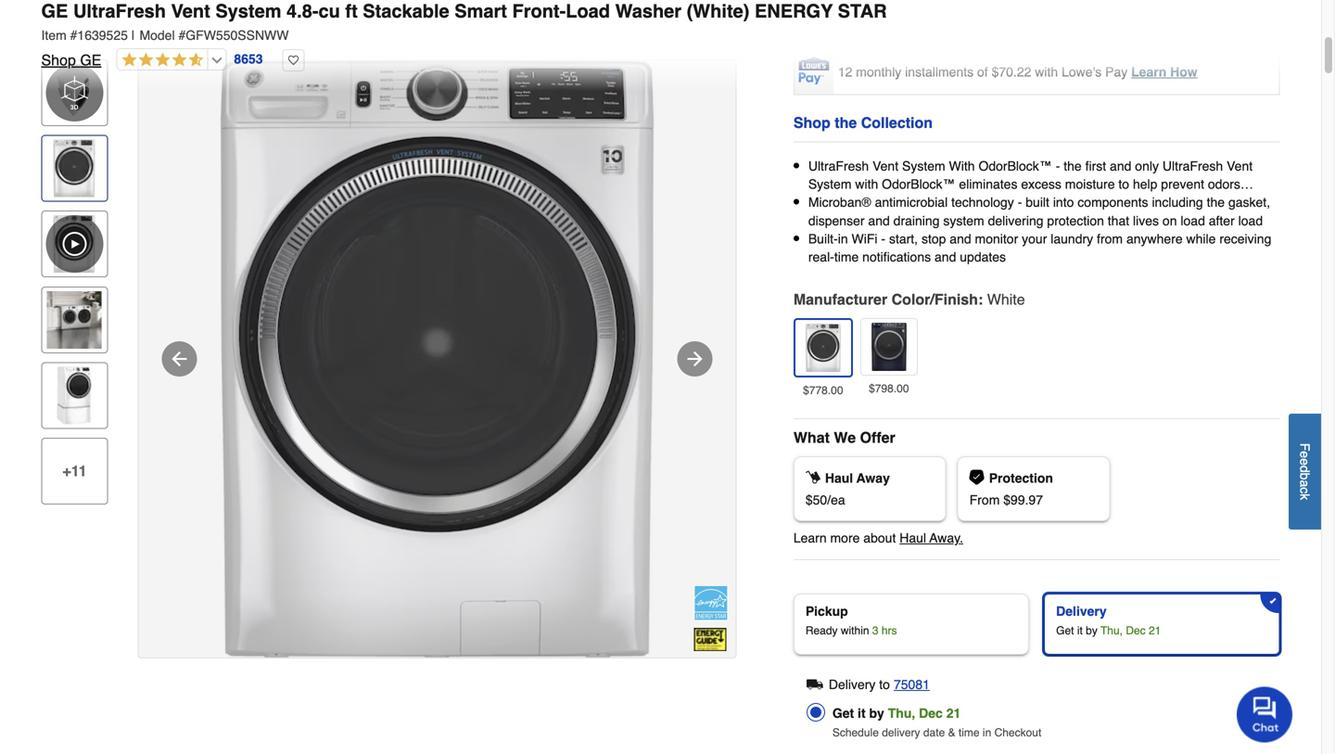 Task type: vqa. For each thing, say whether or not it's contained in the screenshot.
left OdorBlock™
yes



Task type: describe. For each thing, give the bounding box(es) containing it.
model
[[140, 28, 175, 43]]

protection from $99.97
[[970, 471, 1054, 508]]

and up delivering
[[1003, 195, 1025, 210]]

by inside delivery get it by thu, dec 21
[[1086, 624, 1098, 637]]

1 vertical spatial ge
[[80, 51, 102, 69]]

moisture
[[1066, 177, 1116, 192]]

with inside ultrafresh vent system with odorblock™ - the first and only ultrafresh vent system with odorblock™ eliminates excess moisture to help prevent odors ensuring your washer stays fresh and clean
[[856, 177, 879, 192]]

1 horizontal spatial system
[[809, 177, 852, 192]]

$50/ea
[[806, 493, 846, 508]]

21 inside delivery get it by thu, dec 21
[[1149, 624, 1162, 637]]

manufacturer
[[794, 291, 888, 308]]

system inside ge ultrafresh vent system 4.8-cu ft stackable smart front-load washer (white) energy star item # 1639525 | model # gfw550ssnww
[[216, 0, 282, 22]]

$29
[[1244, 706, 1266, 721]]

(white)
[[687, 0, 750, 22]]

ready
[[806, 624, 838, 637]]

microban® antimicrobial technology - built into components including the gasket, dispenser and draining system delivering protection that lives on load after load built-in wifi - start, stop and monitor your laundry from anywhere while receiving real-time notifications and updates
[[809, 195, 1272, 264]]

how
[[875, 16, 899, 31]]

into
[[1054, 195, 1075, 210]]

2 horizontal spatial learn
[[1132, 64, 1167, 79]]

your inside ultrafresh vent system with odorblock™ - the first and only ultrafresh vent system with odorblock™ eliminates excess moisture to help prevent odors ensuring your washer stays fresh and clean
[[862, 195, 887, 210]]

learn how link
[[1132, 64, 1198, 79]]

anywhere
[[1127, 231, 1183, 246]]

item number 1 6 3 9 5 2 5 and model number g f w 5 5 0 s s n w w element
[[41, 26, 1281, 45]]

item
[[41, 28, 67, 43]]

your inside microban® antimicrobial technology - built into components including the gasket, dispenser and draining system delivering protection that lives on load after load built-in wifi - start, stop and monitor your laundry from anywhere while receiving real-time notifications and updates
[[1022, 231, 1048, 246]]

clean
[[1028, 195, 1059, 210]]

shop the collection
[[794, 114, 933, 131]]

b
[[1298, 473, 1313, 480]]

delivery get it by thu, dec 21
[[1057, 604, 1162, 637]]

delivery for get
[[1057, 604, 1107, 619]]

shop for shop the collection
[[794, 114, 831, 131]]

.
[[961, 531, 964, 546]]

|
[[132, 28, 135, 43]]

2 e from the top
[[1298, 458, 1313, 465]]

installments
[[906, 64, 974, 79]]

shop the collection link
[[794, 112, 933, 134]]

energy
[[755, 0, 833, 22]]

heart outline image
[[283, 49, 305, 71]]

while
[[1187, 231, 1217, 246]]

+11
[[62, 462, 87, 480]]

$70.22
[[992, 64, 1032, 79]]

learn for learn how
[[838, 16, 872, 31]]

gasket,
[[1229, 195, 1271, 210]]

ensuring
[[809, 195, 859, 210]]

by inside get it by thu, dec 21 schedule delivery date & time in checkout
[[870, 706, 885, 721]]

schedule
[[833, 726, 879, 739]]

color/finish
[[892, 291, 979, 308]]

stackable
[[363, 0, 450, 22]]

white
[[988, 291, 1026, 308]]

a
[[1298, 480, 1313, 487]]

collection
[[862, 114, 933, 131]]

arrow right image
[[684, 348, 706, 370]]

built-
[[809, 231, 838, 246]]

learn how
[[838, 16, 899, 31]]

ge ultrafresh vent system 4.8-cu ft stackable smart front-load washer (white) energy star item # 1639525 | model # gfw550ssnww
[[41, 0, 887, 43]]

microban®
[[809, 195, 872, 210]]

odors
[[1209, 177, 1241, 192]]

dispenser
[[809, 213, 865, 228]]

away inside haul away $50/ea
[[857, 471, 890, 486]]

pickup
[[806, 604, 849, 619]]

how
[[1171, 64, 1198, 79]]

$778.00
[[804, 384, 844, 397]]

monthly
[[857, 64, 902, 79]]

white image
[[800, 324, 848, 372]]

sapphire blue image
[[865, 323, 914, 371]]

haul away filled image
[[806, 470, 821, 485]]

shop for shop ge
[[41, 51, 76, 69]]

it inside get it by thu, dec 21 schedule delivery date & time in checkout
[[858, 706, 866, 721]]

ge  #gfw550ssnww - thumbnail2 image
[[46, 291, 103, 349]]

get inside delivery get it by thu, dec 21
[[1057, 624, 1075, 637]]

f e e d b a c k button
[[1290, 414, 1322, 530]]

truck filled image
[[807, 676, 824, 693]]

stop
[[922, 231, 947, 246]]

built
[[1026, 195, 1050, 210]]

75081
[[894, 677, 930, 692]]

1 horizontal spatial odorblock™
[[979, 159, 1053, 173]]

within
[[841, 624, 870, 637]]

fresh
[[970, 195, 999, 210]]

what
[[794, 429, 830, 446]]

f e e d b a c k
[[1298, 443, 1313, 500]]

4.8-
[[287, 0, 319, 22]]

the inside microban® antimicrobial technology - built into components including the gasket, dispenser and draining system delivering protection that lives on load after load built-in wifi - start, stop and monitor your laundry from anywhere while receiving real-time notifications and updates
[[1207, 195, 1226, 210]]

lowes pay logo image
[[796, 57, 833, 84]]

learn more about haul away .
[[794, 531, 964, 546]]

0 horizontal spatial odorblock™
[[882, 177, 956, 192]]

cu
[[319, 0, 340, 22]]

ge  #gfw550ssnww image
[[139, 60, 736, 658]]

0 horizontal spatial the
[[835, 114, 857, 131]]

draining
[[894, 213, 940, 228]]

manufacturer color/finish : white
[[794, 291, 1026, 308]]

dec inside delivery get it by thu, dec 21
[[1127, 624, 1146, 637]]

1 horizontal spatial ultrafresh
[[809, 159, 869, 173]]

after
[[1209, 213, 1235, 228]]

f
[[1298, 443, 1313, 451]]

ge  #gfw550ssnww - thumbnail3 image
[[46, 367, 103, 424]]

0 vertical spatial with
[[1036, 64, 1059, 79]]

+11 button
[[41, 438, 108, 505]]

washer
[[616, 0, 682, 22]]

21 inside get it by thu, dec 21 schedule delivery date & time in checkout
[[947, 706, 961, 721]]

from
[[970, 493, 1000, 508]]

12
[[838, 64, 853, 79]]

get inside get it by thu, dec 21 schedule delivery date & time in checkout
[[833, 706, 855, 721]]

and up wifi
[[869, 213, 890, 228]]

shop ge
[[41, 51, 102, 69]]



Task type: locate. For each thing, give the bounding box(es) containing it.
to inside ultrafresh vent system with odorblock™ - the first and only ultrafresh vent system with odorblock™ eliminates excess moisture to help prevent odors ensuring your washer stays fresh and clean
[[1119, 177, 1130, 192]]

1 horizontal spatial ge
[[80, 51, 102, 69]]

0 vertical spatial to
[[1119, 177, 1130, 192]]

protection
[[990, 471, 1054, 486]]

#
[[70, 28, 77, 43], [179, 28, 186, 43]]

odorblock™ up excess
[[979, 159, 1053, 173]]

# right model
[[179, 28, 186, 43]]

learn
[[838, 16, 872, 31], [1132, 64, 1167, 79], [794, 531, 827, 546]]

1 vertical spatial 21
[[947, 706, 961, 721]]

time down wifi
[[835, 250, 859, 264]]

0 horizontal spatial get
[[833, 706, 855, 721]]

2 vertical spatial the
[[1207, 195, 1226, 210]]

in down the dispenser
[[838, 231, 848, 246]]

0 horizontal spatial with
[[856, 177, 879, 192]]

- left the built
[[1018, 195, 1023, 210]]

including
[[1153, 195, 1204, 210]]

haul away $50/ea
[[806, 471, 890, 508]]

help
[[1134, 177, 1158, 192]]

1 # from the left
[[70, 28, 77, 43]]

1 horizontal spatial with
[[1036, 64, 1059, 79]]

and right first
[[1110, 159, 1132, 173]]

:
[[979, 291, 984, 308]]

0 horizontal spatial away
[[857, 471, 890, 486]]

haul right about
[[900, 531, 927, 546]]

21
[[1149, 624, 1162, 637], [947, 706, 961, 721]]

time inside get it by thu, dec 21 schedule delivery date & time in checkout
[[959, 726, 980, 739]]

0 vertical spatial thu,
[[1101, 624, 1123, 637]]

0 horizontal spatial it
[[858, 706, 866, 721]]

1 vertical spatial get
[[833, 706, 855, 721]]

1 horizontal spatial dec
[[1127, 624, 1146, 637]]

1 horizontal spatial time
[[959, 726, 980, 739]]

0 vertical spatial -
[[1056, 159, 1061, 173]]

learn how button
[[838, 14, 899, 32]]

ge  #gfw550ssnww - thumbnail image
[[46, 140, 103, 197]]

0 horizontal spatial learn
[[794, 531, 827, 546]]

vent up model
[[171, 0, 210, 22]]

with up microban®
[[856, 177, 879, 192]]

1 horizontal spatial -
[[1018, 195, 1023, 210]]

start,
[[890, 231, 918, 246]]

monitor
[[976, 231, 1019, 246]]

1 vertical spatial odorblock™
[[882, 177, 956, 192]]

away right about
[[930, 531, 961, 546]]

2 vertical spatial learn
[[794, 531, 827, 546]]

ultrafresh up |
[[73, 0, 166, 22]]

system
[[944, 213, 985, 228]]

0 horizontal spatial vent
[[171, 0, 210, 22]]

2 vertical spatial system
[[809, 177, 852, 192]]

hrs
[[882, 624, 898, 637]]

prevent
[[1162, 177, 1205, 192]]

vent up odors
[[1227, 159, 1253, 173]]

0 horizontal spatial to
[[880, 677, 891, 692]]

your
[[862, 195, 887, 210], [1022, 231, 1048, 246]]

1 vertical spatial the
[[1064, 159, 1082, 173]]

gfw550ssnww
[[186, 28, 289, 43]]

date
[[924, 726, 946, 739]]

1 horizontal spatial load
[[1239, 213, 1264, 228]]

2 load from the left
[[1239, 213, 1264, 228]]

0 horizontal spatial -
[[882, 231, 886, 246]]

0 horizontal spatial #
[[70, 28, 77, 43]]

0 horizontal spatial time
[[835, 250, 859, 264]]

ultrafresh inside ge ultrafresh vent system 4.8-cu ft stackable smart front-load washer (white) energy star item # 1639525 | model # gfw550ssnww
[[73, 0, 166, 22]]

away down offer
[[857, 471, 890, 486]]

odorblock™
[[979, 159, 1053, 173], [882, 177, 956, 192]]

1 horizontal spatial in
[[983, 726, 992, 739]]

wifi
[[852, 231, 878, 246]]

0 horizontal spatial 21
[[947, 706, 961, 721]]

1 vertical spatial in
[[983, 726, 992, 739]]

system
[[216, 0, 282, 22], [903, 159, 946, 173], [809, 177, 852, 192]]

load
[[566, 0, 610, 22]]

with
[[1036, 64, 1059, 79], [856, 177, 879, 192]]

1 e from the top
[[1298, 451, 1313, 458]]

it
[[1078, 624, 1083, 637], [858, 706, 866, 721]]

it inside delivery get it by thu, dec 21
[[1078, 624, 1083, 637]]

1 vertical spatial -
[[1018, 195, 1023, 210]]

away
[[857, 471, 890, 486], [930, 531, 961, 546]]

2 vertical spatial -
[[882, 231, 886, 246]]

0 vertical spatial odorblock™
[[979, 159, 1053, 173]]

vent up antimicrobial in the top of the page
[[873, 159, 899, 173]]

0 horizontal spatial your
[[862, 195, 887, 210]]

odorblock™ up washer
[[882, 177, 956, 192]]

option group containing pickup
[[787, 586, 1288, 662]]

1 horizontal spatial thu,
[[1101, 624, 1123, 637]]

shop
[[41, 51, 76, 69], [794, 114, 831, 131]]

8653
[[234, 52, 263, 66]]

excess
[[1022, 177, 1062, 192]]

load
[[1181, 213, 1206, 228], [1239, 213, 1264, 228]]

0 horizontal spatial thu,
[[888, 706, 916, 721]]

0 vertical spatial it
[[1078, 624, 1083, 637]]

haul up $50/ea on the bottom of the page
[[825, 471, 854, 486]]

0 horizontal spatial delivery
[[829, 677, 876, 692]]

e up d
[[1298, 451, 1313, 458]]

0 vertical spatial learn
[[838, 16, 872, 31]]

notifications
[[863, 250, 932, 264]]

0 horizontal spatial in
[[838, 231, 848, 246]]

1 vertical spatial by
[[870, 706, 885, 721]]

delivery for to
[[829, 677, 876, 692]]

1 horizontal spatial your
[[1022, 231, 1048, 246]]

1 horizontal spatial get
[[1057, 624, 1075, 637]]

1 horizontal spatial haul
[[900, 531, 927, 546]]

0 vertical spatial dec
[[1127, 624, 1146, 637]]

haul inside haul away $50/ea
[[825, 471, 854, 486]]

in inside microban® antimicrobial technology - built into components including the gasket, dispenser and draining system delivering protection that lives on load after load built-in wifi - start, stop and monitor your laundry from anywhere while receiving real-time notifications and updates
[[838, 231, 848, 246]]

1 vertical spatial to
[[880, 677, 891, 692]]

ultrafresh up prevent
[[1163, 159, 1224, 173]]

1 horizontal spatial shop
[[794, 114, 831, 131]]

system up gfw550ssnww
[[216, 0, 282, 22]]

1 horizontal spatial vent
[[873, 159, 899, 173]]

energy guide image
[[694, 628, 727, 651]]

ge down 1639525
[[80, 51, 102, 69]]

0 horizontal spatial ge
[[41, 0, 68, 22]]

1 horizontal spatial to
[[1119, 177, 1130, 192]]

1 horizontal spatial 21
[[1149, 624, 1162, 637]]

delivery to 75081
[[829, 677, 930, 692]]

protection plan filled image
[[970, 470, 985, 485]]

3
[[873, 624, 879, 637]]

2 horizontal spatial the
[[1207, 195, 1226, 210]]

learn inside button
[[838, 16, 872, 31]]

1 vertical spatial it
[[858, 706, 866, 721]]

and down system
[[950, 231, 972, 246]]

system up ensuring
[[809, 177, 852, 192]]

c
[[1298, 487, 1313, 494]]

1 vertical spatial system
[[903, 159, 946, 173]]

0 vertical spatial time
[[835, 250, 859, 264]]

1 vertical spatial delivery
[[829, 677, 876, 692]]

2 # from the left
[[179, 28, 186, 43]]

0 vertical spatial by
[[1086, 624, 1098, 637]]

1639525
[[77, 28, 128, 43]]

d
[[1298, 465, 1313, 473]]

system left with at the right of the page
[[903, 159, 946, 173]]

delivery inside delivery get it by thu, dec 21
[[1057, 604, 1107, 619]]

on
[[1163, 213, 1178, 228]]

arrow left image
[[168, 348, 191, 370]]

delivering
[[989, 213, 1044, 228]]

we
[[834, 429, 856, 446]]

ultrafresh up microban®
[[809, 159, 869, 173]]

1 vertical spatial away
[[930, 531, 961, 546]]

dec inside get it by thu, dec 21 schedule delivery date & time in checkout
[[919, 706, 943, 721]]

0 vertical spatial 21
[[1149, 624, 1162, 637]]

1 horizontal spatial the
[[1064, 159, 1082, 173]]

and down stop
[[935, 250, 957, 264]]

components
[[1078, 195, 1149, 210]]

stays
[[937, 195, 967, 210]]

ultrafresh vent system with odorblock™ - the first and only ultrafresh vent system with odorblock™ eliminates excess moisture to help prevent odors ensuring your washer stays fresh and clean
[[809, 159, 1253, 210]]

shop down 'item'
[[41, 51, 76, 69]]

your down delivering
[[1022, 231, 1048, 246]]

0 horizontal spatial load
[[1181, 213, 1206, 228]]

lives
[[1134, 213, 1160, 228]]

shop down lowes pay logo
[[794, 114, 831, 131]]

learn for learn more about haul away .
[[794, 531, 827, 546]]

learn left more
[[794, 531, 827, 546]]

1 horizontal spatial by
[[1086, 624, 1098, 637]]

0 horizontal spatial haul
[[825, 471, 854, 486]]

eliminates
[[960, 177, 1018, 192]]

1 vertical spatial dec
[[919, 706, 943, 721]]

the down "12"
[[835, 114, 857, 131]]

1 vertical spatial with
[[856, 177, 879, 192]]

ge up 'item'
[[41, 0, 68, 22]]

technology
[[952, 195, 1015, 210]]

1 horizontal spatial delivery
[[1057, 604, 1107, 619]]

0 horizontal spatial by
[[870, 706, 885, 721]]

delivery
[[882, 726, 921, 739]]

the
[[835, 114, 857, 131], [1064, 159, 1082, 173], [1207, 195, 1226, 210]]

learn left how
[[838, 16, 872, 31]]

2 horizontal spatial vent
[[1227, 159, 1253, 173]]

front-
[[513, 0, 566, 22]]

time right the &
[[959, 726, 980, 739]]

thu, inside delivery get it by thu, dec 21
[[1101, 624, 1123, 637]]

- inside ultrafresh vent system with odorblock™ - the first and only ultrafresh vent system with odorblock™ eliminates excess moisture to help prevent odors ensuring your washer stays fresh and clean
[[1056, 159, 1061, 173]]

0 horizontal spatial shop
[[41, 51, 76, 69]]

1 horizontal spatial learn
[[838, 16, 872, 31]]

with
[[950, 159, 976, 173]]

time inside microban® antimicrobial technology - built into components including the gasket, dispenser and draining system delivering protection that lives on load after load built-in wifi - start, stop and monitor your laundry from anywhere while receiving real-time notifications and updates
[[835, 250, 859, 264]]

4.6 stars image
[[117, 52, 204, 69]]

0 vertical spatial haul
[[825, 471, 854, 486]]

75081 button
[[894, 674, 930, 696]]

2 horizontal spatial ultrafresh
[[1163, 159, 1224, 173]]

with right $70.22
[[1036, 64, 1059, 79]]

1 vertical spatial time
[[959, 726, 980, 739]]

real-
[[809, 250, 835, 264]]

more
[[831, 531, 860, 546]]

1 vertical spatial your
[[1022, 231, 1048, 246]]

0 vertical spatial your
[[862, 195, 887, 210]]

0 horizontal spatial ultrafresh
[[73, 0, 166, 22]]

to left 75081 at the right of the page
[[880, 677, 891, 692]]

0 vertical spatial ge
[[41, 0, 68, 22]]

in left checkout
[[983, 726, 992, 739]]

0 vertical spatial get
[[1057, 624, 1075, 637]]

vent inside ge ultrafresh vent system 4.8-cu ft stackable smart front-load washer (white) energy star item # 1639525 | model # gfw550ssnww
[[171, 0, 210, 22]]

about
[[864, 531, 896, 546]]

the up after
[[1207, 195, 1226, 210]]

0 vertical spatial delivery
[[1057, 604, 1107, 619]]

first
[[1086, 159, 1107, 173]]

0 vertical spatial the
[[835, 114, 857, 131]]

only
[[1136, 159, 1160, 173]]

1 horizontal spatial away
[[930, 531, 961, 546]]

laundry
[[1051, 231, 1094, 246]]

star
[[838, 0, 887, 22]]

load up the while
[[1181, 213, 1206, 228]]

to up components
[[1119, 177, 1130, 192]]

0 horizontal spatial system
[[216, 0, 282, 22]]

thu, inside get it by thu, dec 21 schedule delivery date & time in checkout
[[888, 706, 916, 721]]

the inside ultrafresh vent system with odorblock™ - the first and only ultrafresh vent system with odorblock™ eliminates excess moisture to help prevent odors ensuring your washer stays fresh and clean
[[1064, 159, 1082, 173]]

the left first
[[1064, 159, 1082, 173]]

0 vertical spatial in
[[838, 231, 848, 246]]

load down gasket,
[[1239, 213, 1264, 228]]

2 horizontal spatial -
[[1056, 159, 1061, 173]]

1 vertical spatial shop
[[794, 114, 831, 131]]

ge inside ge ultrafresh vent system 4.8-cu ft stackable smart front-load washer (white) energy star item # 1639525 | model # gfw550ssnww
[[41, 0, 68, 22]]

1 load from the left
[[1181, 213, 1206, 228]]

1 vertical spatial haul
[[900, 531, 927, 546]]

in inside get it by thu, dec 21 schedule delivery date & time in checkout
[[983, 726, 992, 739]]

e up b
[[1298, 458, 1313, 465]]

updates
[[960, 250, 1007, 264]]

0 vertical spatial shop
[[41, 51, 76, 69]]

option group
[[787, 586, 1288, 662]]

- right wifi
[[882, 231, 886, 246]]

&
[[949, 726, 956, 739]]

- up excess
[[1056, 159, 1061, 173]]

to
[[1119, 177, 1130, 192], [880, 677, 891, 692]]

1 horizontal spatial #
[[179, 28, 186, 43]]

your left washer
[[862, 195, 887, 210]]

delivery
[[1057, 604, 1107, 619], [829, 677, 876, 692]]

0 vertical spatial system
[[216, 0, 282, 22]]

chat invite button image
[[1238, 686, 1294, 743]]

what we offer
[[794, 429, 896, 446]]

0 horizontal spatial dec
[[919, 706, 943, 721]]

1 horizontal spatial it
[[1078, 624, 1083, 637]]

ge
[[41, 0, 68, 22], [80, 51, 102, 69]]

12 monthly installments of $70.22 with lowe's pay learn how
[[838, 64, 1198, 79]]

2 horizontal spatial system
[[903, 159, 946, 173]]

pay
[[1106, 64, 1128, 79]]

# right 'item'
[[70, 28, 77, 43]]

learn right pay
[[1132, 64, 1167, 79]]

ft
[[345, 0, 358, 22]]

haul
[[825, 471, 854, 486], [900, 531, 927, 546]]

vent
[[171, 0, 210, 22], [873, 159, 899, 173], [1227, 159, 1253, 173]]

1 vertical spatial thu,
[[888, 706, 916, 721]]

offer
[[860, 429, 896, 446]]

that
[[1108, 213, 1130, 228]]



